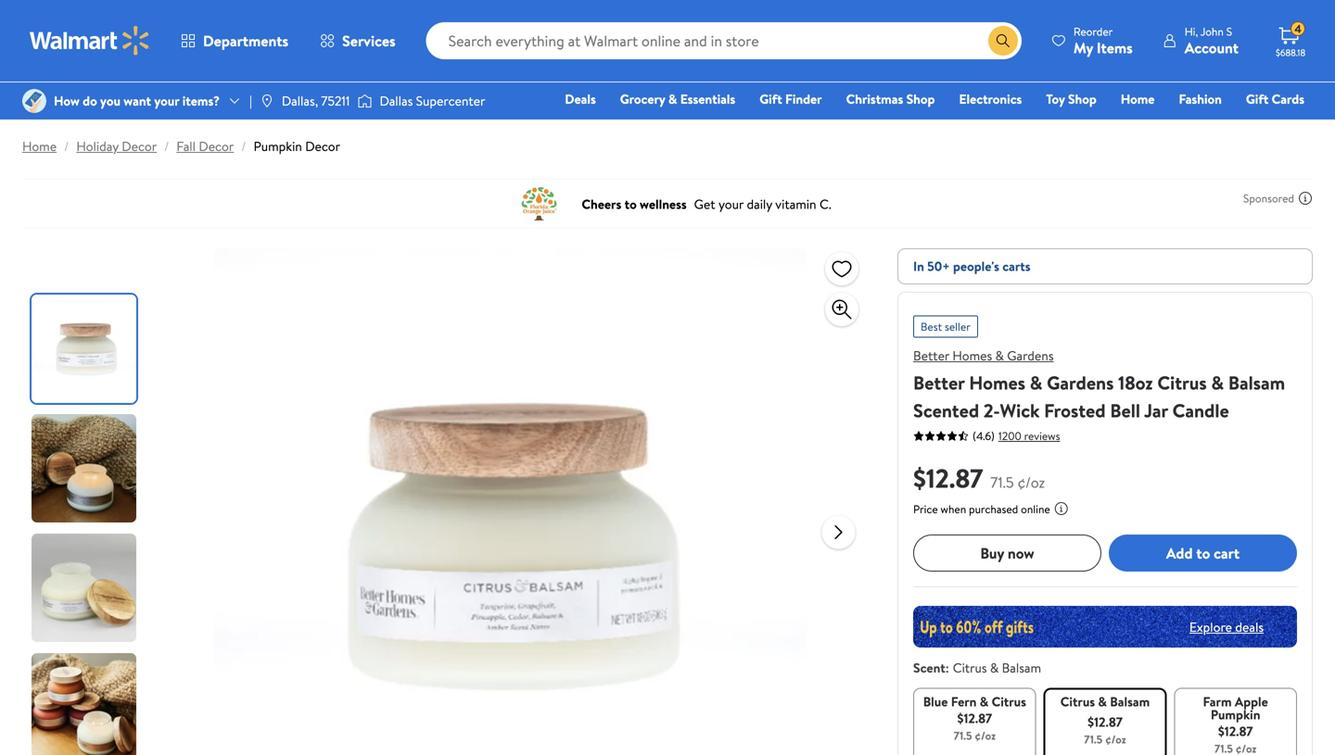 Task type: vqa. For each thing, say whether or not it's contained in the screenshot.
A
no



Task type: describe. For each thing, give the bounding box(es) containing it.
toy
[[1046, 90, 1065, 108]]

bell
[[1110, 398, 1141, 424]]

people's
[[953, 257, 1000, 275]]

buy now
[[981, 543, 1035, 564]]

71.5 inside $12.87 71.5 ¢/oz
[[991, 473, 1014, 493]]

online
[[1021, 502, 1050, 517]]

when
[[941, 502, 967, 517]]

ad disclaimer and feedback image
[[1298, 191, 1313, 206]]

fall
[[177, 137, 196, 155]]

scented
[[913, 398, 979, 424]]

john
[[1201, 24, 1224, 39]]

add
[[1167, 543, 1193, 564]]

departments
[[203, 31, 289, 51]]

account
[[1185, 38, 1239, 58]]

to
[[1197, 543, 1211, 564]]

1 vertical spatial homes
[[969, 370, 1026, 396]]

supercenter
[[416, 92, 485, 110]]

price
[[913, 502, 938, 517]]

deals link
[[557, 89, 604, 109]]

frosted
[[1044, 398, 1106, 424]]

Search search field
[[426, 22, 1022, 59]]

1 vertical spatial gardens
[[1047, 370, 1114, 396]]

gift cards link
[[1238, 89, 1313, 109]]

& up wick
[[1030, 370, 1043, 396]]

balsam inside better homes & gardens better homes & gardens 18oz citrus & balsam scented 2-wick frosted bell jar candle
[[1229, 370, 1286, 396]]

1 / from the left
[[64, 137, 69, 155]]

candle
[[1173, 398, 1229, 424]]

add to cart button
[[1109, 535, 1297, 572]]

$12.87 inside farm apple pumpkin $12.87
[[1218, 723, 1253, 741]]

 image for dallas, 75211
[[260, 94, 274, 109]]

grocery & essentials
[[620, 90, 736, 108]]

search icon image
[[996, 33, 1011, 48]]

christmas shop
[[846, 90, 935, 108]]

deals
[[565, 90, 596, 108]]

hi,
[[1185, 24, 1199, 39]]

legal information image
[[1054, 502, 1069, 517]]

citrus & balsam $12.87 71.5 ¢/oz
[[1061, 693, 1150, 748]]

:
[[946, 659, 949, 677]]

explore deals link
[[1182, 611, 1271, 644]]

3 / from the left
[[241, 137, 246, 155]]

better homes & gardens 18oz citrus & balsam scented 2-wick frosted bell jar candle - image 4 of 5 image
[[32, 654, 140, 756]]

1200
[[999, 428, 1022, 444]]

scent : citrus & balsam
[[913, 659, 1042, 677]]

0 vertical spatial gardens
[[1007, 347, 1054, 365]]

add to cart
[[1167, 543, 1240, 564]]

services
[[342, 31, 396, 51]]

toy shop
[[1046, 90, 1097, 108]]

0 vertical spatial pumpkin
[[254, 137, 302, 155]]

citrus inside "blue fern & citrus $12.87 71.5 ¢/oz"
[[992, 693, 1027, 711]]

fern
[[951, 693, 977, 711]]

up to sixty percent off deals. shop now. image
[[913, 607, 1297, 648]]

walmart+
[[1250, 116, 1305, 134]]

s
[[1227, 24, 1233, 39]]

scent
[[913, 659, 946, 677]]

how do you want your items?
[[54, 92, 220, 110]]

want
[[124, 92, 151, 110]]

add to favorites list, better homes & gardens 18oz citrus & balsam scented 2-wick frosted bell jar candle image
[[831, 257, 853, 281]]

cart
[[1214, 543, 1240, 564]]

carts
[[1003, 257, 1031, 275]]

home for home
[[1121, 90, 1155, 108]]

71.5 inside the citrus & balsam $12.87 71.5 ¢/oz
[[1084, 732, 1103, 748]]

farm
[[1203, 693, 1232, 711]]

toy shop link
[[1038, 89, 1105, 109]]

debit
[[1194, 116, 1225, 134]]

holiday
[[76, 137, 119, 155]]

better homes & gardens 18oz citrus & balsam scented 2-wick frosted bell jar candle - image 3 of 5 image
[[32, 534, 140, 643]]

better homes & gardens 18oz citrus & balsam scented 2-wick frosted bell jar candle image
[[214, 249, 807, 756]]

fashion
[[1179, 90, 1222, 108]]

4
[[1295, 21, 1302, 37]]

50+
[[928, 257, 950, 275]]

christmas
[[846, 90, 904, 108]]

items?
[[182, 92, 220, 110]]

sponsored
[[1244, 191, 1295, 206]]

best
[[921, 319, 942, 335]]

dallas, 75211
[[282, 92, 350, 110]]

gift for cards
[[1246, 90, 1269, 108]]

grocery & essentials link
[[612, 89, 744, 109]]

hi, john s account
[[1185, 24, 1239, 58]]

better homes & gardens link
[[913, 347, 1054, 365]]

better homes & gardens better homes & gardens 18oz citrus & balsam scented 2-wick frosted bell jar candle
[[913, 347, 1286, 424]]

¢/oz inside "blue fern & citrus $12.87 71.5 ¢/oz"
[[975, 728, 996, 744]]

cards
[[1272, 90, 1305, 108]]

1200 reviews link
[[995, 428, 1060, 444]]

gift cards registry
[[1091, 90, 1305, 134]]

|
[[249, 92, 252, 110]]

price when purchased online
[[913, 502, 1050, 517]]

gift finder link
[[751, 89, 831, 109]]

one
[[1163, 116, 1191, 134]]

18oz
[[1119, 370, 1153, 396]]

citrus right the :
[[953, 659, 987, 677]]

your
[[154, 92, 179, 110]]

holiday decor link
[[76, 137, 157, 155]]

walmart image
[[30, 26, 150, 56]]

$688.18
[[1276, 46, 1306, 59]]

reviews
[[1024, 428, 1060, 444]]



Task type: locate. For each thing, give the bounding box(es) containing it.
& right the fern
[[980, 693, 989, 711]]

better homes & gardens 18oz citrus & balsam scented 2-wick frosted bell jar candle - image 1 of 5 image
[[32, 295, 140, 403]]

one debit
[[1163, 116, 1225, 134]]

1 vertical spatial home link
[[22, 137, 57, 155]]

0 horizontal spatial 71.5
[[954, 728, 972, 744]]

zoom image modal image
[[831, 299, 853, 321]]

0 horizontal spatial pumpkin
[[254, 137, 302, 155]]

$12.87 inside "blue fern & citrus $12.87 71.5 ¢/oz"
[[958, 710, 992, 728]]

home link up registry
[[1113, 89, 1163, 109]]

in
[[913, 257, 924, 275]]

decor down "dallas, 75211"
[[305, 137, 340, 155]]

how
[[54, 92, 80, 110]]

one debit link
[[1154, 115, 1234, 135]]

decor right the holiday
[[122, 137, 157, 155]]

3 decor from the left
[[305, 137, 340, 155]]

& up candle
[[1212, 370, 1224, 396]]

1 horizontal spatial ¢/oz
[[1018, 473, 1045, 493]]

0 vertical spatial homes
[[953, 347, 992, 365]]

fall decor link
[[177, 137, 234, 155]]

0 vertical spatial home link
[[1113, 89, 1163, 109]]

1 horizontal spatial pumpkin
[[1211, 706, 1261, 724]]

scent list
[[910, 685, 1301, 756]]

gardens up frosted
[[1047, 370, 1114, 396]]

1 horizontal spatial balsam
[[1110, 693, 1150, 711]]

& down 'up to sixty percent off deals. shop now.' image
[[1098, 693, 1107, 711]]

registry
[[1091, 116, 1139, 134]]

essentials
[[680, 90, 736, 108]]

0 horizontal spatial gift
[[760, 90, 782, 108]]

1 shop from the left
[[907, 90, 935, 108]]

next media item image
[[828, 522, 850, 544]]

pumpkin inside farm apple pumpkin $12.87
[[1211, 706, 1261, 724]]

1 horizontal spatial  image
[[357, 92, 372, 110]]

citrus
[[1158, 370, 1207, 396], [953, 659, 987, 677], [992, 693, 1027, 711], [1061, 693, 1095, 711]]

0 vertical spatial better
[[913, 347, 950, 365]]

71.5
[[991, 473, 1014, 493], [954, 728, 972, 744], [1084, 732, 1103, 748]]

 image
[[22, 89, 46, 113]]

decor right fall
[[199, 137, 234, 155]]

home
[[1121, 90, 1155, 108], [22, 137, 57, 155]]

pumpkin
[[254, 137, 302, 155], [1211, 706, 1261, 724]]

purchased
[[969, 502, 1019, 517]]

homes
[[953, 347, 992, 365], [969, 370, 1026, 396]]

 image
[[357, 92, 372, 110], [260, 94, 274, 109]]

1 vertical spatial pumpkin
[[1211, 706, 1261, 724]]

1 better from the top
[[913, 347, 950, 365]]

/ left the holiday
[[64, 137, 69, 155]]

fashion link
[[1171, 89, 1231, 109]]

blue
[[923, 693, 948, 711]]

balsam inside the citrus & balsam $12.87 71.5 ¢/oz
[[1110, 693, 1150, 711]]

finder
[[786, 90, 822, 108]]

gardens up wick
[[1007, 347, 1054, 365]]

balsam up candle
[[1229, 370, 1286, 396]]

decor
[[122, 137, 157, 155], [199, 137, 234, 155], [305, 137, 340, 155]]

2 / from the left
[[164, 137, 169, 155]]

2 decor from the left
[[199, 137, 234, 155]]

0 horizontal spatial  image
[[260, 94, 274, 109]]

balsam down 'up to sixty percent off deals. shop now.' image
[[1110, 693, 1150, 711]]

shop for christmas shop
[[907, 90, 935, 108]]

dallas
[[380, 92, 413, 110]]

$12.87
[[913, 460, 983, 497], [958, 710, 992, 728], [1088, 714, 1123, 732], [1218, 723, 1253, 741]]

/ left fall
[[164, 137, 169, 155]]

seller
[[945, 319, 971, 335]]

0 horizontal spatial ¢/oz
[[975, 728, 996, 744]]

(4.6)
[[973, 428, 995, 444]]

1 gift from the left
[[760, 90, 782, 108]]

1 horizontal spatial home
[[1121, 90, 1155, 108]]

&
[[669, 90, 677, 108], [996, 347, 1004, 365], [1030, 370, 1043, 396], [1212, 370, 1224, 396], [990, 659, 999, 677], [980, 693, 989, 711], [1098, 693, 1107, 711]]

1 decor from the left
[[122, 137, 157, 155]]

& right grocery
[[669, 90, 677, 108]]

& up 2-
[[996, 347, 1004, 365]]

1 horizontal spatial decor
[[199, 137, 234, 155]]

farm apple pumpkin $12.87
[[1203, 693, 1268, 741]]

grocery
[[620, 90, 665, 108]]

0 horizontal spatial home link
[[22, 137, 57, 155]]

wick
[[1000, 398, 1040, 424]]

pumpkin down explore deals
[[1211, 706, 1261, 724]]

1 horizontal spatial home link
[[1113, 89, 1163, 109]]

shop inside christmas shop link
[[907, 90, 935, 108]]

citrus right the fern
[[992, 693, 1027, 711]]

citrus inside better homes & gardens better homes & gardens 18oz citrus & balsam scented 2-wick frosted bell jar candle
[[1158, 370, 1207, 396]]

0 vertical spatial home
[[1121, 90, 1155, 108]]

better
[[913, 347, 950, 365], [913, 370, 965, 396]]

better down best
[[913, 347, 950, 365]]

1 horizontal spatial gift
[[1246, 90, 1269, 108]]

2 horizontal spatial decor
[[305, 137, 340, 155]]

explore deals
[[1190, 618, 1264, 636]]

shop right toy on the top right
[[1068, 90, 1097, 108]]

0 horizontal spatial /
[[64, 137, 69, 155]]

registry link
[[1083, 115, 1147, 135]]

homes down seller at the right of page
[[953, 347, 992, 365]]

 image for dallas supercenter
[[357, 92, 372, 110]]

1 horizontal spatial shop
[[1068, 90, 1097, 108]]

2 horizontal spatial /
[[241, 137, 246, 155]]

0 horizontal spatial shop
[[907, 90, 935, 108]]

0 horizontal spatial decor
[[122, 137, 157, 155]]

2-
[[984, 398, 1000, 424]]

items
[[1097, 38, 1133, 58]]

2 vertical spatial balsam
[[1110, 693, 1150, 711]]

¢/oz inside the citrus & balsam $12.87 71.5 ¢/oz
[[1106, 732, 1126, 748]]

buy
[[981, 543, 1004, 564]]

2 gift from the left
[[1246, 90, 1269, 108]]

1 vertical spatial home
[[22, 137, 57, 155]]

gardens
[[1007, 347, 1054, 365], [1047, 370, 1114, 396]]

1 horizontal spatial 71.5
[[991, 473, 1014, 493]]

(4.6) 1200 reviews
[[973, 428, 1060, 444]]

now
[[1008, 543, 1035, 564]]

pumpkin decor link
[[254, 137, 340, 155]]

1 vertical spatial better
[[913, 370, 965, 396]]

pumpkin down dallas,
[[254, 137, 302, 155]]

home link
[[1113, 89, 1163, 109], [22, 137, 57, 155]]

gift left finder
[[760, 90, 782, 108]]

home / holiday decor / fall decor / pumpkin decor
[[22, 137, 340, 155]]

electronics link
[[951, 89, 1031, 109]]

homes up 2-
[[969, 370, 1026, 396]]

/ right fall decor link
[[241, 137, 246, 155]]

Walmart Site-Wide search field
[[426, 22, 1022, 59]]

home link down how
[[22, 137, 57, 155]]

departments button
[[165, 19, 304, 63]]

citrus inside the citrus & balsam $12.87 71.5 ¢/oz
[[1061, 693, 1095, 711]]

& inside the citrus & balsam $12.87 71.5 ¢/oz
[[1098, 693, 1107, 711]]

$12.87 inside the citrus & balsam $12.87 71.5 ¢/oz
[[1088, 714, 1123, 732]]

in 50+ people's carts
[[913, 257, 1031, 275]]

gift for finder
[[760, 90, 782, 108]]

shop inside the toy shop 'link'
[[1068, 90, 1097, 108]]

& inside "blue fern & citrus $12.87 71.5 ¢/oz"
[[980, 693, 989, 711]]

do
[[83, 92, 97, 110]]

0 horizontal spatial home
[[22, 137, 57, 155]]

explore
[[1190, 618, 1233, 636]]

$12.87 71.5 ¢/oz
[[913, 460, 1045, 497]]

/
[[64, 137, 69, 155], [164, 137, 169, 155], [241, 137, 246, 155]]

home for home / holiday decor / fall decor / pumpkin decor
[[22, 137, 57, 155]]

citrus up candle
[[1158, 370, 1207, 396]]

2 better from the top
[[913, 370, 965, 396]]

citrus down 'up to sixty percent off deals. shop now.' image
[[1061, 693, 1095, 711]]

2 shop from the left
[[1068, 90, 1097, 108]]

jar
[[1145, 398, 1168, 424]]

dallas,
[[282, 92, 318, 110]]

my
[[1074, 38, 1093, 58]]

you
[[100, 92, 120, 110]]

75211
[[321, 92, 350, 110]]

 image right 75211
[[357, 92, 372, 110]]

gift finder
[[760, 90, 822, 108]]

& right the :
[[990, 659, 999, 677]]

buy now button
[[913, 535, 1102, 572]]

reorder my items
[[1074, 24, 1133, 58]]

gift left the cards
[[1246, 90, 1269, 108]]

better up scented
[[913, 370, 965, 396]]

deals
[[1236, 618, 1264, 636]]

 image right |
[[260, 94, 274, 109]]

1 vertical spatial balsam
[[1002, 659, 1042, 677]]

1 horizontal spatial /
[[164, 137, 169, 155]]

0 vertical spatial balsam
[[1229, 370, 1286, 396]]

0 horizontal spatial balsam
[[1002, 659, 1042, 677]]

best seller
[[921, 319, 971, 335]]

home up registry
[[1121, 90, 1155, 108]]

¢/oz inside $12.87 71.5 ¢/oz
[[1018, 473, 1045, 493]]

balsam up "blue fern & citrus $12.87 71.5 ¢/oz"
[[1002, 659, 1042, 677]]

dallas supercenter
[[380, 92, 485, 110]]

shop for toy shop
[[1068, 90, 1097, 108]]

electronics
[[959, 90, 1022, 108]]

christmas shop link
[[838, 89, 944, 109]]

71.5 inside "blue fern & citrus $12.87 71.5 ¢/oz"
[[954, 728, 972, 744]]

2 horizontal spatial 71.5
[[1084, 732, 1103, 748]]

shop right christmas
[[907, 90, 935, 108]]

gift inside gift cards registry
[[1246, 90, 1269, 108]]

services button
[[304, 19, 411, 63]]

2 horizontal spatial balsam
[[1229, 370, 1286, 396]]

& inside grocery & essentials link
[[669, 90, 677, 108]]

blue fern & citrus $12.87 71.5 ¢/oz
[[923, 693, 1027, 744]]

better homes & gardens 18oz citrus & balsam scented 2-wick frosted bell jar candle - image 2 of 5 image
[[32, 415, 140, 523]]

walmart+ link
[[1241, 115, 1313, 135]]

home down how
[[22, 137, 57, 155]]

2 horizontal spatial ¢/oz
[[1106, 732, 1126, 748]]



